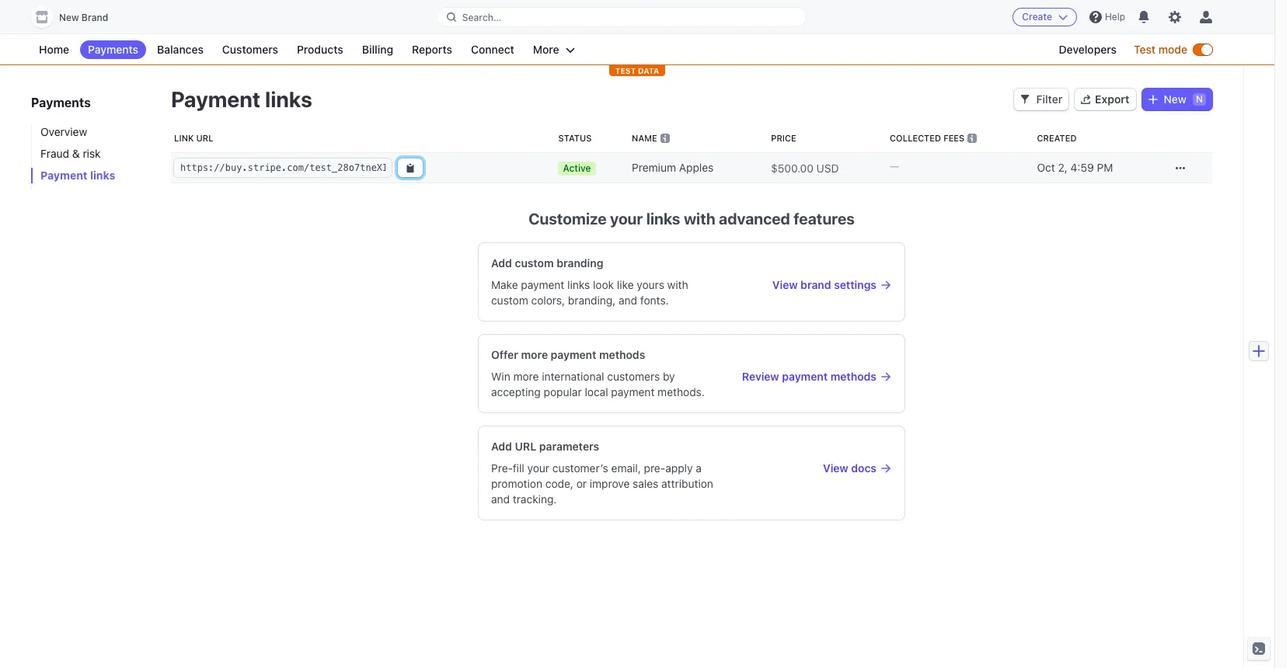 Task type: vqa. For each thing, say whether or not it's contained in the screenshot.
the bottom Add
yes



Task type: describe. For each thing, give the bounding box(es) containing it.
developers link
[[1052, 40, 1125, 59]]

1 vertical spatial svg image
[[1176, 164, 1186, 173]]

help button
[[1084, 5, 1132, 30]]

review
[[743, 370, 780, 383]]

make payment links look like yours with custom colors, branding, and fonts.
[[491, 278, 689, 307]]

view docs link
[[740, 461, 893, 477]]

win more international customers by accepting popular local payment methods.
[[491, 370, 705, 399]]

payment links link
[[31, 168, 156, 184]]

—
[[890, 159, 900, 173]]

oct 2, 4:59 pm link
[[1031, 154, 1162, 182]]

4:59
[[1071, 161, 1095, 174]]

1 vertical spatial payments
[[31, 96, 91, 110]]

mode
[[1159, 43, 1188, 56]]

make
[[491, 278, 518, 292]]

0 vertical spatial methods
[[600, 348, 646, 362]]

export
[[1096, 93, 1130, 106]]

billing link
[[354, 40, 401, 59]]

pm
[[1098, 161, 1114, 174]]

1 vertical spatial svg image
[[406, 164, 415, 173]]

improve
[[590, 477, 630, 491]]

review payment methods
[[743, 370, 877, 383]]

customize your links with advanced features
[[529, 210, 855, 228]]

yours
[[637, 278, 665, 292]]

payment inside win more international customers by accepting popular local payment methods.
[[612, 386, 655, 399]]

status
[[559, 133, 592, 143]]

home link
[[31, 40, 77, 59]]

help
[[1106, 11, 1126, 23]]

risk
[[83, 147, 101, 160]]

link url
[[174, 133, 214, 143]]

more
[[533, 43, 560, 56]]

url for link
[[196, 133, 214, 143]]

promotion
[[491, 477, 543, 491]]

reports
[[412, 43, 453, 56]]

new for new
[[1164, 93, 1187, 106]]

connect link
[[463, 40, 522, 59]]

payment inside review payment methods link
[[783, 370, 828, 383]]

more for international
[[514, 370, 539, 383]]

customers
[[608, 370, 660, 383]]

more button
[[526, 40, 583, 59]]

filter button
[[1015, 89, 1069, 110]]

and inside make payment links look like yours with custom colors, branding, and fonts.
[[619, 294, 638, 307]]

$500.00
[[771, 161, 814, 175]]

price
[[771, 133, 797, 143]]

link
[[174, 133, 194, 143]]

create button
[[1013, 8, 1078, 26]]

view brand settings link
[[740, 278, 893, 293]]

new for new brand
[[59, 12, 79, 23]]

email,
[[612, 462, 641, 475]]

0 horizontal spatial svg image
[[1149, 95, 1158, 104]]

colors,
[[532, 294, 565, 307]]

more for payment
[[521, 348, 548, 362]]

new brand
[[59, 12, 108, 23]]

add for add custom branding
[[491, 257, 512, 270]]

local
[[585, 386, 609, 399]]

fraud & risk link
[[31, 146, 156, 162]]

links down premium on the top of the page
[[647, 210, 681, 228]]

products link
[[289, 40, 351, 59]]

2,
[[1059, 161, 1068, 174]]

created
[[1038, 133, 1077, 143]]

docs
[[852, 462, 877, 475]]

0 vertical spatial payment
[[171, 86, 261, 112]]

view for view docs
[[823, 462, 849, 475]]

active
[[563, 163, 591, 174]]

test mode
[[1134, 43, 1188, 56]]

premium apples link
[[626, 154, 765, 182]]

1 vertical spatial payment links
[[40, 169, 115, 182]]

new brand button
[[31, 6, 124, 28]]

parameters
[[540, 440, 600, 453]]

premium apples
[[632, 161, 714, 174]]

customers link
[[215, 40, 286, 59]]

look
[[593, 278, 614, 292]]

apply
[[666, 462, 693, 475]]

settings
[[834, 278, 877, 292]]

svg image inside filter popup button
[[1021, 95, 1031, 104]]

offer
[[491, 348, 519, 362]]

methods.
[[658, 386, 705, 399]]

customers
[[222, 43, 278, 56]]

name
[[632, 133, 658, 143]]

tracking.
[[513, 493, 557, 506]]

0 vertical spatial payments
[[88, 43, 138, 56]]

review payment methods link
[[740, 369, 893, 385]]

a
[[696, 462, 702, 475]]

collected fees
[[890, 133, 965, 143]]

brand
[[801, 278, 832, 292]]



Task type: locate. For each thing, give the bounding box(es) containing it.
accepting
[[491, 386, 541, 399]]

view left docs
[[823, 462, 849, 475]]

1 vertical spatial and
[[491, 493, 510, 506]]

0 vertical spatial url
[[196, 133, 214, 143]]

0 vertical spatial and
[[619, 294, 638, 307]]

balances link
[[149, 40, 211, 59]]

— link
[[884, 152, 1031, 184]]

1 horizontal spatial methods
[[831, 370, 877, 383]]

test
[[616, 66, 636, 75]]

customer's
[[553, 462, 609, 475]]

new left n
[[1164, 93, 1187, 106]]

payments up overview
[[31, 96, 91, 110]]

developers
[[1059, 43, 1117, 56]]

1 vertical spatial new
[[1164, 93, 1187, 106]]

balances
[[157, 43, 204, 56]]

and down the promotion
[[491, 493, 510, 506]]

methods
[[600, 348, 646, 362], [831, 370, 877, 383]]

url up fill
[[515, 440, 537, 453]]

0 vertical spatial custom
[[515, 257, 554, 270]]

branding,
[[568, 294, 616, 307]]

1 horizontal spatial view
[[823, 462, 849, 475]]

custom inside make payment links look like yours with custom colors, branding, and fonts.
[[491, 294, 529, 307]]

more
[[521, 348, 548, 362], [514, 370, 539, 383]]

fraud
[[40, 147, 69, 160]]

0 vertical spatial view
[[773, 278, 798, 292]]

custom up make
[[515, 257, 554, 270]]

international
[[542, 370, 605, 383]]

with right yours
[[668, 278, 689, 292]]

add for add url parameters
[[491, 440, 512, 453]]

fill
[[513, 462, 525, 475]]

0 horizontal spatial url
[[196, 133, 214, 143]]

with
[[684, 210, 716, 228], [668, 278, 689, 292]]

view docs
[[823, 462, 877, 475]]

1 vertical spatial custom
[[491, 294, 529, 307]]

pre-
[[491, 462, 513, 475]]

1 horizontal spatial new
[[1164, 93, 1187, 106]]

1 horizontal spatial svg image
[[1021, 95, 1031, 104]]

like
[[617, 278, 634, 292]]

and inside pre-fill your customer's email, pre-apply a promotion code, or improve sales attribution and tracking.
[[491, 493, 510, 506]]

payment down customers
[[612, 386, 655, 399]]

by
[[663, 370, 675, 383]]

more right offer
[[521, 348, 548, 362]]

links up 'branding,'
[[568, 278, 590, 292]]

payment links
[[171, 86, 312, 112], [40, 169, 115, 182]]

payments
[[88, 43, 138, 56], [31, 96, 91, 110]]

custom
[[515, 257, 554, 270], [491, 294, 529, 307]]

methods inside review payment methods link
[[831, 370, 877, 383]]

payment up international
[[551, 348, 597, 362]]

with down premium apples link
[[684, 210, 716, 228]]

1 horizontal spatial your
[[610, 210, 643, 228]]

svg image
[[1021, 95, 1031, 104], [406, 164, 415, 173]]

payment links down &
[[40, 169, 115, 182]]

url for add
[[515, 440, 537, 453]]

billing
[[362, 43, 393, 56]]

1 vertical spatial more
[[514, 370, 539, 383]]

1 horizontal spatial url
[[515, 440, 537, 453]]

pre-
[[644, 462, 666, 475]]

1 horizontal spatial payment
[[171, 86, 261, 112]]

advanced
[[719, 210, 791, 228]]

export button
[[1076, 89, 1136, 110]]

0 vertical spatial more
[[521, 348, 548, 362]]

0 vertical spatial payment links
[[171, 86, 312, 112]]

products
[[297, 43, 343, 56]]

svg image right pm
[[1176, 164, 1186, 173]]

payment right review
[[783, 370, 828, 383]]

0 horizontal spatial svg image
[[406, 164, 415, 173]]

0 vertical spatial svg image
[[1149, 95, 1158, 104]]

1 vertical spatial your
[[528, 462, 550, 475]]

0 horizontal spatial and
[[491, 493, 510, 506]]

features
[[794, 210, 855, 228]]

url
[[196, 133, 214, 143], [515, 440, 537, 453]]

0 vertical spatial with
[[684, 210, 716, 228]]

0 horizontal spatial view
[[773, 278, 798, 292]]

payments link
[[80, 40, 146, 59]]

view inside 'view docs' "link"
[[823, 462, 849, 475]]

overview
[[40, 125, 87, 138]]

2 add from the top
[[491, 440, 512, 453]]

1 horizontal spatial and
[[619, 294, 638, 307]]

test data
[[616, 66, 660, 75]]

1 add from the top
[[491, 257, 512, 270]]

add
[[491, 257, 512, 270], [491, 440, 512, 453]]

attribution
[[662, 477, 714, 491]]

search…
[[462, 11, 502, 23]]

links down products link
[[265, 86, 312, 112]]

payments down brand
[[88, 43, 138, 56]]

more inside win more international customers by accepting popular local payment methods.
[[514, 370, 539, 383]]

reports link
[[404, 40, 460, 59]]

sales
[[633, 477, 659, 491]]

your down premium on the top of the page
[[610, 210, 643, 228]]

0 horizontal spatial your
[[528, 462, 550, 475]]

offer more payment methods
[[491, 348, 646, 362]]

oct 2, 4:59 pm
[[1038, 161, 1114, 174]]

$500.00 usd
[[771, 161, 840, 175]]

add up pre-
[[491, 440, 512, 453]]

data
[[638, 66, 660, 75]]

view brand settings
[[773, 278, 877, 292]]

None text field
[[174, 159, 392, 177]]

svg image
[[1149, 95, 1158, 104], [1176, 164, 1186, 173]]

0 vertical spatial your
[[610, 210, 643, 228]]

1 vertical spatial with
[[668, 278, 689, 292]]

n
[[1197, 93, 1204, 105]]

customize
[[529, 210, 607, 228]]

payment down fraud & risk
[[40, 169, 88, 182]]

branding
[[557, 257, 604, 270]]

add up make
[[491, 257, 512, 270]]

test
[[1134, 43, 1156, 56]]

view inside view brand settings link
[[773, 278, 798, 292]]

url right link
[[196, 133, 214, 143]]

0 vertical spatial add
[[491, 257, 512, 270]]

1 horizontal spatial payment links
[[171, 86, 312, 112]]

0 horizontal spatial payment links
[[40, 169, 115, 182]]

1 vertical spatial methods
[[831, 370, 877, 383]]

links inside make payment links look like yours with custom colors, branding, and fonts.
[[568, 278, 590, 292]]

win
[[491, 370, 511, 383]]

your inside pre-fill your customer's email, pre-apply a promotion code, or improve sales attribution and tracking.
[[528, 462, 550, 475]]

custom down make
[[491, 294, 529, 307]]

code,
[[546, 477, 574, 491]]

brand
[[82, 12, 108, 23]]

collected
[[890, 133, 942, 143]]

0 vertical spatial svg image
[[1021, 95, 1031, 104]]

apples
[[679, 161, 714, 174]]

0 vertical spatial new
[[59, 12, 79, 23]]

with inside make payment links look like yours with custom colors, branding, and fonts.
[[668, 278, 689, 292]]

more up accepting
[[514, 370, 539, 383]]

home
[[39, 43, 69, 56]]

fraud & risk
[[40, 147, 101, 160]]

view for view brand settings
[[773, 278, 798, 292]]

view left 'brand'
[[773, 278, 798, 292]]

and down like
[[619, 294, 638, 307]]

fonts.
[[641, 294, 669, 307]]

payment up link url
[[171, 86, 261, 112]]

oct
[[1038, 161, 1056, 174]]

your right fill
[[528, 462, 550, 475]]

new
[[59, 12, 79, 23], [1164, 93, 1187, 106]]

new left brand
[[59, 12, 79, 23]]

1 vertical spatial url
[[515, 440, 537, 453]]

connect
[[471, 43, 515, 56]]

1 vertical spatial view
[[823, 462, 849, 475]]

1 vertical spatial payment
[[40, 169, 88, 182]]

Search… text field
[[438, 7, 807, 27]]

payment inside make payment links look like yours with custom colors, branding, and fonts.
[[521, 278, 565, 292]]

&
[[72, 147, 80, 160]]

pre-fill your customer's email, pre-apply a promotion code, or improve sales attribution and tracking.
[[491, 462, 714, 506]]

0 horizontal spatial methods
[[600, 348, 646, 362]]

0 horizontal spatial new
[[59, 12, 79, 23]]

links down fraud & risk link
[[90, 169, 115, 182]]

payment links down customers link
[[171, 86, 312, 112]]

fees
[[944, 133, 965, 143]]

create
[[1023, 11, 1053, 23]]

svg image right export on the top right
[[1149, 95, 1158, 104]]

filter
[[1037, 93, 1063, 106]]

premium
[[632, 161, 677, 174]]

1 horizontal spatial svg image
[[1176, 164, 1186, 173]]

0 horizontal spatial payment
[[40, 169, 88, 182]]

payment up colors,
[[521, 278, 565, 292]]

payment
[[171, 86, 261, 112], [40, 169, 88, 182]]

new inside button
[[59, 12, 79, 23]]

1 vertical spatial add
[[491, 440, 512, 453]]

Search… search field
[[438, 7, 807, 27]]



